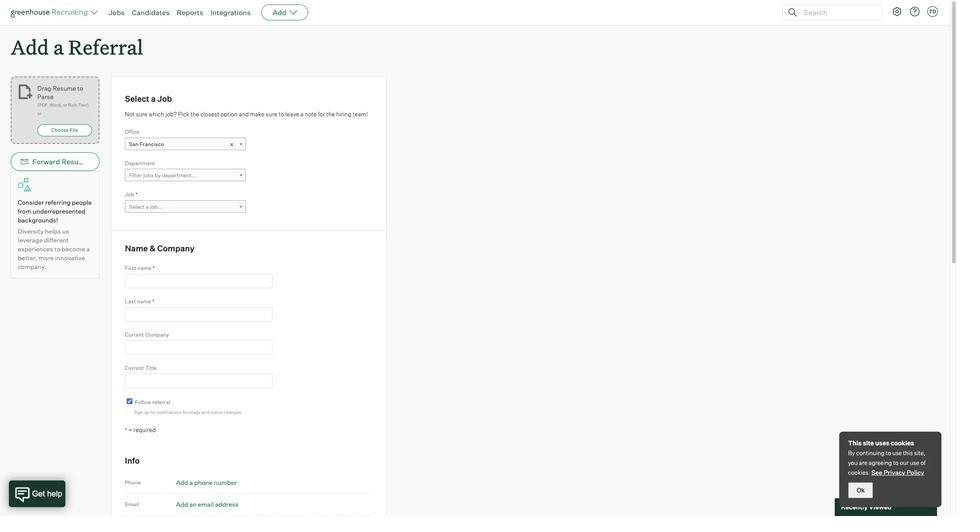 Task type: locate. For each thing, give the bounding box(es) containing it.
integrations
[[211, 8, 251, 17]]

resume inside drag resume to parse (pdf, word, or rich text), or
[[53, 85, 76, 92]]

2 the from the left
[[327, 111, 335, 118]]

0 vertical spatial job
[[157, 94, 172, 104]]

name
[[125, 244, 148, 253]]

to down uses
[[886, 450, 892, 457]]

0 horizontal spatial use
[[893, 450, 902, 457]]

1 horizontal spatial job
[[157, 94, 172, 104]]

* right the last
[[152, 298, 154, 305]]

changes
[[224, 410, 241, 416]]

see
[[872, 469, 883, 477]]

0 horizontal spatial email
[[102, 158, 120, 166]]

and left make
[[239, 111, 249, 118]]

1 current from the top
[[125, 332, 144, 338]]

job?
[[166, 111, 177, 118]]

for right up
[[150, 410, 156, 416]]

add for add an email address
[[176, 501, 188, 509]]

select a job... link
[[125, 200, 246, 213]]

consider
[[18, 199, 44, 206]]

add a phone number link
[[176, 479, 237, 487]]

sure right make
[[266, 111, 278, 118]]

email inside button
[[102, 158, 120, 166]]

add inside popup button
[[273, 8, 287, 17]]

site
[[863, 440, 875, 447]]

1 horizontal spatial and
[[239, 111, 249, 118]]

reports link
[[177, 8, 203, 17]]

a for referral
[[53, 34, 64, 60]]

stage
[[189, 410, 201, 416]]

add button
[[262, 4, 308, 20]]

add
[[273, 8, 287, 17], [11, 34, 49, 60], [176, 479, 188, 487], [176, 501, 188, 509]]

resume inside button
[[62, 158, 89, 166]]

are
[[859, 460, 868, 467]]

1 horizontal spatial email
[[125, 502, 139, 508]]

email down "phone"
[[125, 502, 139, 508]]

continuing
[[857, 450, 885, 457]]

sure right not at top left
[[136, 111, 147, 118]]

0 horizontal spatial and
[[202, 410, 209, 416]]

0 vertical spatial name
[[138, 265, 152, 272]]

by continuing to use this site, you are agreeing to our use of cookies.
[[849, 450, 926, 477]]

a down "greenhouse recruiting" image
[[53, 34, 64, 60]]

select a job
[[125, 94, 172, 104]]

company up title on the bottom left
[[145, 332, 169, 338]]

leave
[[285, 111, 299, 118]]

current for current company
[[125, 332, 144, 338]]

0 horizontal spatial sure
[[136, 111, 147, 118]]

team!
[[353, 111, 368, 118]]

0 vertical spatial select
[[125, 94, 149, 104]]

email right via
[[102, 158, 120, 166]]

0 horizontal spatial or
[[37, 111, 42, 116]]

the left hiring
[[327, 111, 335, 118]]

to down 'different'
[[54, 246, 60, 253]]

a up which
[[151, 94, 156, 104]]

become
[[62, 246, 85, 253]]

name right the first
[[138, 265, 152, 272]]

* inside '* = required'
[[125, 427, 127, 434]]

or
[[63, 102, 67, 108], [37, 111, 42, 116]]

ok button
[[849, 483, 874, 499]]

notifications
[[157, 410, 182, 416]]

more
[[39, 254, 54, 262]]

1 horizontal spatial use
[[910, 460, 920, 467]]

None text field
[[125, 274, 273, 289], [125, 341, 273, 355], [125, 274, 273, 289], [125, 341, 273, 355]]

this
[[904, 450, 913, 457]]

title
[[145, 365, 157, 372]]

or left rich
[[63, 102, 67, 108]]

candidates link
[[132, 8, 170, 17]]

jobs
[[109, 8, 125, 17]]

current down the last
[[125, 332, 144, 338]]

our
[[900, 460, 909, 467]]

0 vertical spatial current
[[125, 332, 144, 338]]

current left title on the bottom left
[[125, 365, 144, 372]]

None text field
[[125, 308, 273, 322], [125, 374, 273, 389], [125, 308, 273, 322], [125, 374, 273, 389]]

first name *
[[125, 265, 155, 272]]

1 vertical spatial email
[[125, 502, 139, 508]]

1 vertical spatial resume
[[62, 158, 89, 166]]

1 vertical spatial and
[[202, 410, 209, 416]]

make
[[250, 111, 265, 118]]

1 horizontal spatial or
[[63, 102, 67, 108]]

name
[[138, 265, 152, 272], [137, 298, 151, 305]]

resume up rich
[[53, 85, 76, 92]]

1 vertical spatial job
[[125, 191, 134, 198]]

a for job...
[[146, 204, 149, 210]]

add for add a referral
[[11, 34, 49, 60]]

different
[[44, 237, 69, 244]]

company right &
[[157, 244, 195, 253]]

this site uses cookies
[[849, 440, 915, 447]]

1 horizontal spatial the
[[327, 111, 335, 118]]

san francisco
[[129, 141, 164, 148]]

a left phone
[[190, 479, 193, 487]]

see privacy policy
[[872, 469, 925, 477]]

* down &
[[153, 265, 155, 272]]

job *
[[125, 191, 138, 198]]

department...
[[162, 172, 197, 179]]

a left note
[[301, 111, 304, 118]]

which
[[149, 111, 164, 118]]

cookies.
[[849, 470, 871, 477]]

parse
[[37, 93, 54, 101]]

hiring
[[336, 111, 352, 118]]

for right note
[[318, 111, 325, 118]]

a left job...
[[146, 204, 149, 210]]

helps
[[45, 228, 61, 235]]

0 horizontal spatial the
[[191, 111, 199, 118]]

1 horizontal spatial for
[[183, 410, 188, 416]]

or down (pdf,
[[37, 111, 42, 116]]

use left this
[[893, 450, 902, 457]]

phone
[[125, 480, 141, 486]]

* up select a job...
[[136, 191, 138, 198]]

add for add
[[273, 8, 287, 17]]

2 current from the top
[[125, 365, 144, 372]]

phone
[[194, 479, 213, 487]]

the
[[191, 111, 199, 118], [327, 111, 335, 118]]

last name *
[[125, 298, 154, 305]]

of
[[921, 460, 926, 467]]

san francisco link
[[125, 138, 246, 151]]

not sure which job? pick the closest option and make sure to leave a note for the hiring team!
[[125, 111, 368, 118]]

1 vertical spatial current
[[125, 365, 144, 372]]

select up not at top left
[[125, 94, 149, 104]]

to inside drag resume to parse (pdf, word, or rich text), or
[[77, 85, 83, 92]]

name for last
[[137, 298, 151, 305]]

email
[[198, 501, 214, 509]]

0 vertical spatial and
[[239, 111, 249, 118]]

add for add a phone number
[[176, 479, 188, 487]]

2 sure from the left
[[266, 111, 278, 118]]

0 vertical spatial email
[[102, 158, 120, 166]]

site,
[[915, 450, 926, 457]]

1 the from the left
[[191, 111, 199, 118]]

company
[[157, 244, 195, 253], [145, 332, 169, 338]]

job down filter
[[125, 191, 134, 198]]

1 vertical spatial company
[[145, 332, 169, 338]]

Follow referral checkbox
[[127, 399, 133, 405]]

a inside consider referring people from underrepresented backgrounds! diversity helps us leverage different experiences to become a better, more innovative company.
[[87, 246, 90, 253]]

resume left via
[[62, 158, 89, 166]]

td button
[[926, 4, 940, 19]]

ok
[[857, 487, 865, 495]]

0 vertical spatial resume
[[53, 85, 76, 92]]

1 vertical spatial name
[[137, 298, 151, 305]]

for left the stage
[[183, 410, 188, 416]]

use left the of at the right of page
[[910, 460, 920, 467]]

resume
[[53, 85, 76, 92], [62, 158, 89, 166]]

the right pick
[[191, 111, 199, 118]]

a right become
[[87, 246, 90, 253]]

to up text),
[[77, 85, 83, 92]]

1 horizontal spatial sure
[[266, 111, 278, 118]]

* left =
[[125, 427, 127, 434]]

department
[[125, 160, 155, 167]]

consider referring people from underrepresented backgrounds! diversity helps us leverage different experiences to become a better, more innovative company.
[[18, 199, 92, 271]]

add an email address link
[[176, 501, 239, 509]]

job up job?
[[157, 94, 172, 104]]

name right the last
[[137, 298, 151, 305]]

select down job *
[[129, 204, 145, 210]]

0 horizontal spatial job
[[125, 191, 134, 198]]

configure image
[[892, 6, 903, 17]]

*
[[136, 191, 138, 198], [153, 265, 155, 272], [152, 298, 154, 305], [125, 427, 127, 434]]

follow referral
[[135, 399, 170, 406]]

1 vertical spatial select
[[129, 204, 145, 210]]

candidates
[[132, 8, 170, 17]]

san
[[129, 141, 139, 148]]

job...
[[150, 204, 163, 210]]

and right the stage
[[202, 410, 209, 416]]

referring
[[45, 199, 71, 206]]



Task type: vqa. For each thing, say whether or not it's contained in the screenshot.
1st 'REMOVE GOAL ICON'
no



Task type: describe. For each thing, give the bounding box(es) containing it.
current title
[[125, 365, 157, 372]]

to left leave
[[279, 111, 284, 118]]

referral
[[152, 399, 170, 406]]

forward
[[32, 158, 60, 166]]

choose
[[51, 127, 69, 134]]

resume for forward
[[62, 158, 89, 166]]

integrations link
[[211, 8, 251, 17]]

filter
[[129, 172, 142, 179]]

=
[[128, 427, 132, 434]]

select for select a job
[[125, 94, 149, 104]]

name for first
[[138, 265, 152, 272]]

(pdf,
[[37, 102, 49, 108]]

referral
[[68, 34, 143, 60]]

to left our
[[894, 460, 899, 467]]

underrepresented
[[33, 208, 85, 215]]

add a phone number
[[176, 479, 237, 487]]

&
[[150, 244, 156, 253]]

current company
[[125, 332, 169, 338]]

greenhouse recruiting image
[[11, 7, 91, 18]]

file
[[70, 127, 78, 134]]

select for select a job...
[[129, 204, 145, 210]]

leverage
[[18, 237, 43, 244]]

number
[[214, 479, 237, 487]]

office
[[125, 129, 140, 135]]

to inside consider referring people from underrepresented backgrounds! diversity helps us leverage different experiences to become a better, more innovative company.
[[54, 246, 60, 253]]

jobs link
[[109, 8, 125, 17]]

last
[[125, 298, 136, 305]]

recently viewed
[[842, 504, 892, 512]]

1 vertical spatial use
[[910, 460, 920, 467]]

text),
[[78, 102, 90, 108]]

0 vertical spatial use
[[893, 450, 902, 457]]

up
[[144, 410, 149, 416]]

from
[[18, 208, 31, 215]]

option
[[221, 111, 238, 118]]

info
[[125, 456, 140, 466]]

by
[[155, 172, 161, 179]]

td
[[930, 8, 937, 15]]

reports
[[177, 8, 203, 17]]

us
[[62, 228, 69, 235]]

people
[[72, 199, 92, 206]]

0 vertical spatial or
[[63, 102, 67, 108]]

closest
[[201, 111, 219, 118]]

forward resume via email button
[[11, 153, 120, 171]]

experiences
[[18, 246, 53, 253]]

drag resume to parse (pdf, word, or rich text), or
[[37, 85, 90, 116]]

current for current title
[[125, 365, 144, 372]]

an
[[190, 501, 197, 509]]

note
[[305, 111, 317, 118]]

drag
[[37, 85, 51, 92]]

name & company
[[125, 244, 195, 253]]

1 vertical spatial or
[[37, 111, 42, 116]]

cookies
[[891, 440, 915, 447]]

via
[[90, 158, 100, 166]]

word,
[[50, 102, 62, 108]]

0 horizontal spatial for
[[150, 410, 156, 416]]

1 sure from the left
[[136, 111, 147, 118]]

rich
[[68, 102, 77, 108]]

agreeing
[[869, 460, 892, 467]]

not
[[125, 111, 135, 118]]

required
[[133, 427, 156, 434]]

Search text field
[[802, 6, 874, 19]]

jobs
[[143, 172, 154, 179]]

forward resume via email
[[32, 158, 120, 166]]

policy
[[907, 469, 925, 477]]

you
[[849, 460, 858, 467]]

0 vertical spatial company
[[157, 244, 195, 253]]

francisco
[[140, 141, 164, 148]]

filter jobs by department... link
[[125, 169, 246, 182]]

privacy
[[884, 469, 906, 477]]

sign up for notifications for stage and status changes
[[134, 410, 241, 416]]

2 horizontal spatial for
[[318, 111, 325, 118]]

resume for drag
[[53, 85, 76, 92]]

choose file
[[51, 127, 78, 134]]

add an email address
[[176, 501, 239, 509]]

address
[[215, 501, 239, 509]]

follow
[[135, 399, 151, 406]]

company.
[[18, 263, 46, 271]]

a for job
[[151, 94, 156, 104]]

recently
[[842, 504, 868, 512]]

select a job...
[[129, 204, 163, 210]]

pick
[[178, 111, 189, 118]]

by
[[849, 450, 855, 457]]

see privacy policy link
[[872, 469, 925, 477]]

sign
[[134, 410, 143, 416]]

a for phone
[[190, 479, 193, 487]]



